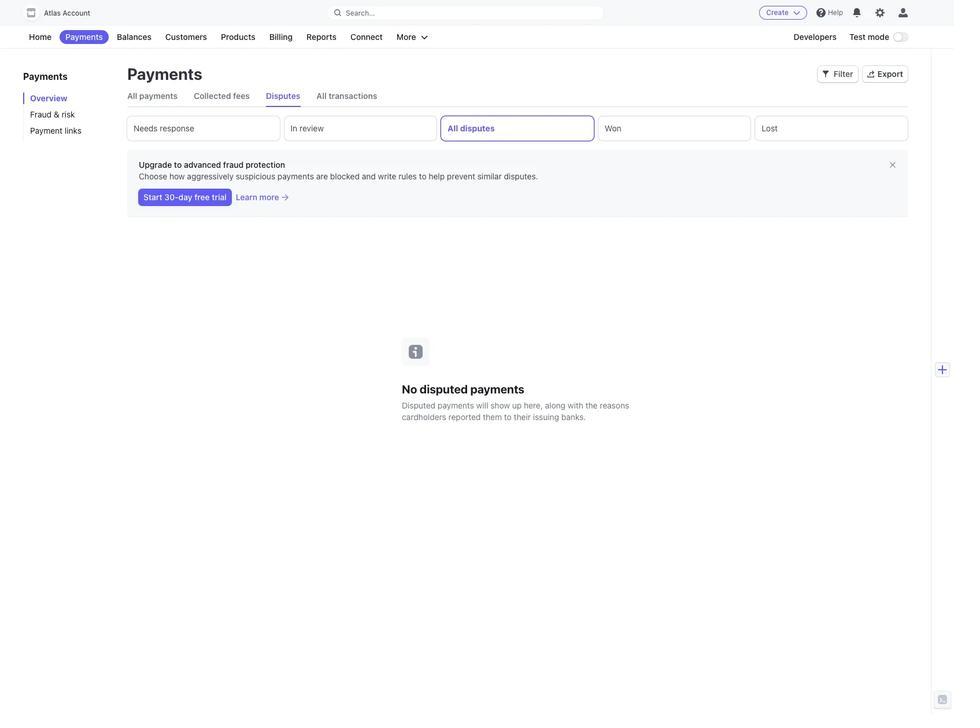 Task type: vqa. For each thing, say whether or not it's contained in the screenshot.
1st "+"
no



Task type: describe. For each thing, give the bounding box(es) containing it.
create
[[767, 8, 789, 17]]

overview
[[30, 93, 68, 103]]

reports link
[[301, 30, 343, 44]]

filter button
[[818, 66, 859, 82]]

connect
[[351, 32, 383, 42]]

protection
[[246, 160, 285, 170]]

payment
[[30, 126, 63, 135]]

atlas
[[44, 9, 61, 17]]

1 vertical spatial to
[[419, 171, 427, 181]]

atlas account button
[[23, 5, 102, 21]]

upgrade to advanced fraud protection choose how aggressively suspicious payments are blocked and write rules to help prevent similar disputes.
[[139, 160, 539, 181]]

help
[[829, 8, 844, 17]]

advanced
[[184, 160, 221, 170]]

all for all transactions
[[317, 91, 327, 101]]

all for all disputes
[[448, 123, 459, 133]]

all transactions
[[317, 91, 378, 101]]

30-
[[165, 192, 179, 202]]

developers
[[794, 32, 837, 42]]

needs
[[134, 123, 158, 133]]

with
[[568, 400, 584, 410]]

here,
[[524, 400, 543, 410]]

test
[[850, 32, 866, 42]]

choose
[[139, 171, 167, 181]]

help button
[[812, 3, 848, 22]]

help
[[429, 171, 445, 181]]

learn more link
[[236, 192, 289, 203]]

billing
[[270, 32, 293, 42]]

needs response button
[[127, 116, 280, 141]]

reported
[[449, 412, 481, 422]]

needs response
[[134, 123, 194, 133]]

collected
[[194, 91, 231, 101]]

write
[[378, 171, 397, 181]]

the
[[586, 400, 598, 410]]

payments up reported
[[438, 400, 474, 410]]

risk
[[62, 109, 75, 119]]

disputes.
[[504, 171, 539, 181]]

tab list containing needs response
[[127, 116, 909, 141]]

tab list containing all payments
[[127, 86, 909, 107]]

up
[[513, 400, 522, 410]]

search…
[[346, 8, 375, 17]]

more
[[397, 32, 416, 42]]

atlas account
[[44, 9, 90, 17]]

filter
[[834, 69, 854, 79]]

them
[[483, 412, 502, 422]]

create button
[[760, 6, 808, 20]]

more
[[260, 192, 279, 202]]

prevent
[[447, 171, 476, 181]]

reasons
[[600, 400, 630, 410]]

start 30-day free trial button
[[139, 189, 231, 205]]

their
[[514, 412, 531, 422]]

lost button
[[756, 116, 909, 141]]

products
[[221, 32, 256, 42]]

all payments
[[127, 91, 178, 101]]

payment links link
[[23, 125, 116, 137]]

cardholders
[[402, 412, 447, 422]]

all payments link
[[127, 86, 178, 106]]

export
[[878, 69, 904, 79]]

balances
[[117, 32, 152, 42]]

trial
[[212, 192, 227, 202]]

are
[[316, 171, 328, 181]]

all disputes button
[[442, 116, 594, 141]]

customers
[[165, 32, 207, 42]]

mode
[[869, 32, 890, 42]]

reports
[[307, 32, 337, 42]]

disputes
[[461, 123, 495, 133]]

export button
[[863, 66, 909, 82]]

notifications image
[[853, 8, 862, 17]]

transactions
[[329, 91, 378, 101]]

&
[[54, 109, 59, 119]]

to inside "no disputed payments disputed payments will show up here, along with the reasons cardholders reported them to their issuing banks."
[[505, 412, 512, 422]]

learn
[[236, 192, 258, 202]]

home link
[[23, 30, 57, 44]]

account
[[63, 9, 90, 17]]

disputes
[[266, 91, 301, 101]]



Task type: locate. For each thing, give the bounding box(es) containing it.
fraud & risk link
[[23, 109, 116, 120]]

payments
[[139, 91, 178, 101], [278, 171, 314, 181], [471, 382, 525, 396], [438, 400, 474, 410]]

payments link
[[60, 30, 109, 44]]

in
[[291, 123, 298, 133]]

links
[[65, 126, 82, 135]]

how
[[170, 171, 185, 181]]

fraud & risk
[[30, 109, 75, 119]]

payments left "are"
[[278, 171, 314, 181]]

start
[[144, 192, 162, 202]]

rules
[[399, 171, 417, 181]]

payments down account
[[65, 32, 103, 42]]

response
[[160, 123, 194, 133]]

Search… text field
[[328, 5, 604, 20]]

2 vertical spatial to
[[505, 412, 512, 422]]

in review button
[[285, 116, 437, 141]]

payments
[[65, 32, 103, 42], [127, 64, 203, 83], [23, 71, 68, 82]]

all left transactions
[[317, 91, 327, 101]]

won
[[605, 123, 622, 133]]

payments up needs response
[[139, 91, 178, 101]]

review
[[300, 123, 324, 133]]

svg image
[[823, 71, 830, 78]]

fraud
[[30, 109, 52, 119]]

fees
[[233, 91, 250, 101]]

all inside button
[[448, 123, 459, 133]]

to left help
[[419, 171, 427, 181]]

to up how
[[174, 160, 182, 170]]

overview link
[[23, 93, 116, 104]]

0 horizontal spatial to
[[174, 160, 182, 170]]

suspicious
[[236, 171, 276, 181]]

disputes link
[[266, 86, 301, 106]]

all left disputes
[[448, 123, 459, 133]]

upgrade
[[139, 160, 172, 170]]

disputed
[[402, 400, 436, 410]]

in review
[[291, 123, 324, 133]]

and
[[362, 171, 376, 181]]

home
[[29, 32, 52, 42]]

all transactions link
[[317, 86, 378, 106]]

1 horizontal spatial all
[[317, 91, 327, 101]]

issuing
[[533, 412, 560, 422]]

all for all payments
[[127, 91, 137, 101]]

fraud
[[223, 160, 244, 170]]

payments inside upgrade to advanced fraud protection choose how aggressively suspicious payments are blocked and write rules to help prevent similar disputes.
[[278, 171, 314, 181]]

no
[[402, 382, 417, 396]]

1 horizontal spatial to
[[419, 171, 427, 181]]

0 vertical spatial tab list
[[127, 86, 909, 107]]

blocked
[[330, 171, 360, 181]]

all
[[127, 91, 137, 101], [317, 91, 327, 101], [448, 123, 459, 133]]

developers link
[[789, 30, 843, 44]]

learn more
[[236, 192, 279, 202]]

to
[[174, 160, 182, 170], [419, 171, 427, 181], [505, 412, 512, 422]]

won button
[[599, 116, 751, 141]]

payments up show
[[471, 382, 525, 396]]

connect link
[[345, 30, 389, 44]]

billing link
[[264, 30, 299, 44]]

Search… search field
[[328, 5, 604, 20]]

payments up the all payments
[[127, 64, 203, 83]]

tab list
[[127, 86, 909, 107], [127, 116, 909, 141]]

1 vertical spatial tab list
[[127, 116, 909, 141]]

customers link
[[160, 30, 213, 44]]

2 horizontal spatial all
[[448, 123, 459, 133]]

lost
[[762, 123, 778, 133]]

tab list up all disputes button
[[127, 86, 909, 107]]

aggressively
[[187, 171, 234, 181]]

show
[[491, 400, 510, 410]]

along
[[545, 400, 566, 410]]

balances link
[[111, 30, 157, 44]]

collected fees link
[[194, 86, 250, 106]]

disputed
[[420, 382, 468, 396]]

all up needs
[[127, 91, 137, 101]]

payments up overview
[[23, 71, 68, 82]]

free
[[195, 192, 210, 202]]

more button
[[391, 30, 434, 44]]

products link
[[215, 30, 261, 44]]

to down show
[[505, 412, 512, 422]]

banks.
[[562, 412, 586, 422]]

0 horizontal spatial all
[[127, 91, 137, 101]]

no disputed payments disputed payments will show up here, along with the reasons cardholders reported them to their issuing banks.
[[402, 382, 630, 422]]

tab list up disputes.
[[127, 116, 909, 141]]

0 vertical spatial to
[[174, 160, 182, 170]]

1 tab list from the top
[[127, 86, 909, 107]]

start 30-day free trial
[[144, 192, 227, 202]]

payment links
[[30, 126, 82, 135]]

2 horizontal spatial to
[[505, 412, 512, 422]]

collected fees
[[194, 91, 250, 101]]

2 tab list from the top
[[127, 116, 909, 141]]

will
[[477, 400, 489, 410]]

similar
[[478, 171, 502, 181]]

test mode
[[850, 32, 890, 42]]

all disputes
[[448, 123, 495, 133]]



